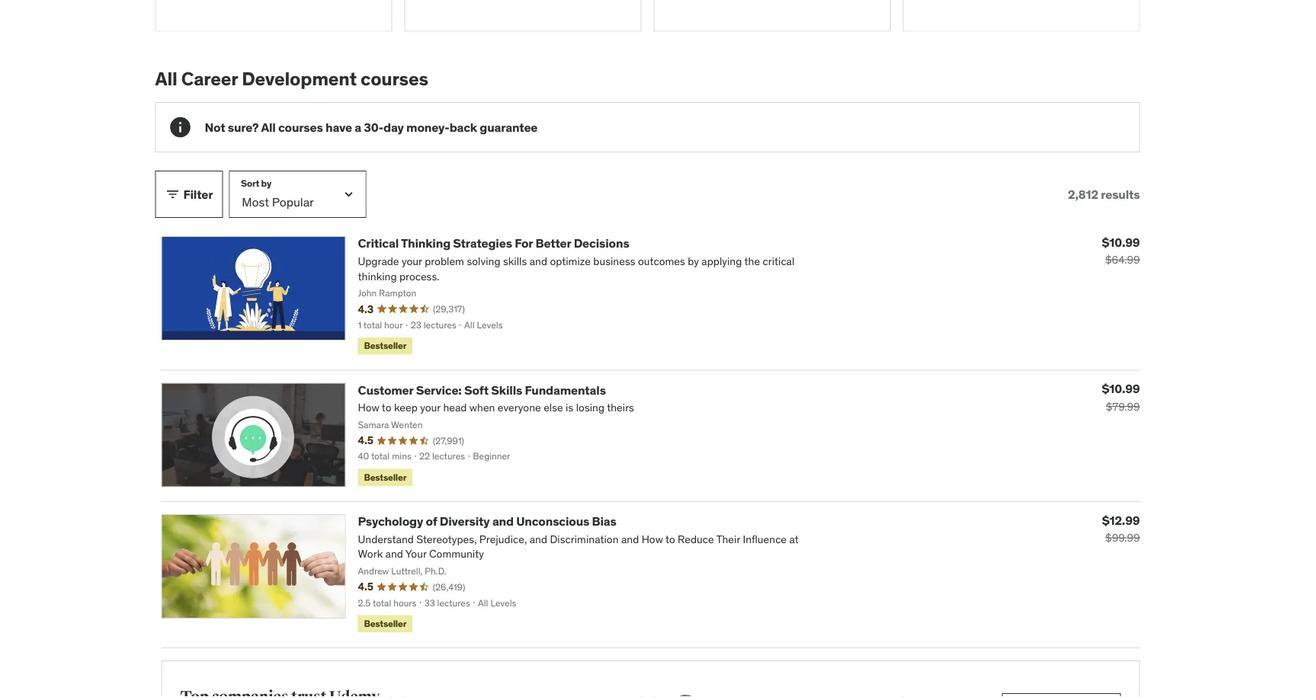 Task type: describe. For each thing, give the bounding box(es) containing it.
better
[[536, 236, 571, 252]]

sure?
[[228, 120, 259, 135]]

filter
[[183, 187, 213, 202]]

$10.99 $79.99
[[1102, 382, 1140, 414]]

psychology of diversity and unconscious bias link
[[358, 514, 617, 530]]

soft
[[464, 383, 489, 398]]

volkswagen image
[[669, 693, 703, 698]]

courses for all
[[278, 120, 323, 135]]

filter button
[[155, 171, 223, 219]]

career
[[181, 68, 238, 91]]

not
[[205, 120, 225, 135]]

a
[[355, 120, 361, 135]]

guarantee
[[480, 120, 538, 135]]

results
[[1101, 187, 1140, 202]]

1 horizontal spatial all
[[261, 120, 276, 135]]

bias
[[592, 514, 617, 530]]

and
[[493, 514, 514, 530]]

back
[[450, 120, 477, 135]]

diversity
[[440, 514, 490, 530]]

critical thinking strategies for better decisions
[[358, 236, 630, 252]]

all career development courses
[[155, 68, 428, 91]]

courses for development
[[361, 68, 428, 91]]

small image
[[165, 187, 180, 203]]

psychology of diversity and unconscious bias
[[358, 514, 617, 530]]

day
[[384, 120, 404, 135]]

2,812
[[1068, 187, 1099, 202]]

$10.99 $64.99
[[1102, 235, 1140, 267]]

$10.99 for customer service: soft skills fundamentals
[[1102, 382, 1140, 397]]

30-
[[364, 120, 384, 135]]



Task type: locate. For each thing, give the bounding box(es) containing it.
2,812 results
[[1068, 187, 1140, 202]]

customer service: soft skills fundamentals link
[[358, 383, 606, 398]]

have
[[326, 120, 352, 135]]

$10.99 up $64.99
[[1102, 235, 1140, 251]]

0 vertical spatial all
[[155, 68, 177, 91]]

courses left have
[[278, 120, 323, 135]]

courses up day
[[361, 68, 428, 91]]

all
[[155, 68, 177, 91], [261, 120, 276, 135]]

nasdaq image
[[563, 693, 651, 698]]

thinking
[[401, 236, 451, 252]]

$10.99 for critical thinking strategies for better decisions
[[1102, 235, 1140, 251]]

customer
[[358, 383, 414, 398]]

critical
[[358, 236, 399, 252]]

$64.99
[[1106, 254, 1140, 267]]

$12.99 $99.99
[[1102, 513, 1140, 546]]

1 $10.99 from the top
[[1102, 235, 1140, 251]]

1 horizontal spatial courses
[[361, 68, 428, 91]]

1 vertical spatial all
[[261, 120, 276, 135]]

2 $10.99 from the top
[[1102, 382, 1140, 397]]

customer service: soft skills fundamentals
[[358, 383, 606, 398]]

all left career
[[155, 68, 177, 91]]

$10.99 up $79.99
[[1102, 382, 1140, 397]]

$79.99
[[1106, 400, 1140, 414]]

$99.99
[[1106, 532, 1140, 546]]

0 vertical spatial courses
[[361, 68, 428, 91]]

psychology
[[358, 514, 423, 530]]

1 vertical spatial courses
[[278, 120, 323, 135]]

critical thinking strategies for better decisions link
[[358, 236, 630, 252]]

unconscious
[[516, 514, 590, 530]]

money-
[[406, 120, 450, 135]]

courses
[[361, 68, 428, 91], [278, 120, 323, 135]]

$12.99
[[1102, 513, 1140, 529]]

of
[[426, 514, 437, 530]]

decisions
[[574, 236, 630, 252]]

$10.99
[[1102, 235, 1140, 251], [1102, 382, 1140, 397]]

0 vertical spatial $10.99
[[1102, 235, 1140, 251]]

1 vertical spatial $10.99
[[1102, 382, 1140, 397]]

fundamentals
[[525, 383, 606, 398]]

0 horizontal spatial all
[[155, 68, 177, 91]]

0 horizontal spatial courses
[[278, 120, 323, 135]]

skills
[[491, 383, 522, 398]]

for
[[515, 236, 533, 252]]

all right sure?
[[261, 120, 276, 135]]

2,812 results status
[[1068, 187, 1140, 202]]

service:
[[416, 383, 462, 398]]

not sure? all courses have a 30-day money-back guarantee
[[205, 120, 538, 135]]

development
[[242, 68, 357, 91]]

eventbrite image
[[896, 693, 984, 698]]

strategies
[[453, 236, 512, 252]]



Task type: vqa. For each thing, say whether or not it's contained in the screenshot.
$79.99
yes



